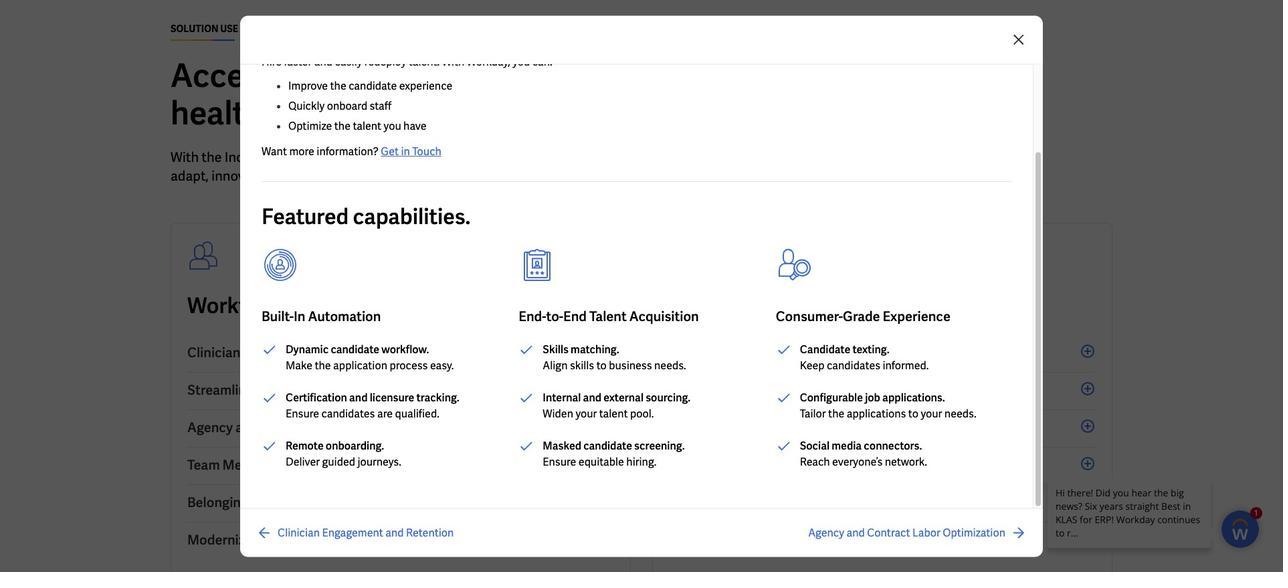 Task type: locate. For each thing, give the bounding box(es) containing it.
0 vertical spatial for
[[721, 55, 762, 96]]

optimization inside featured capabilities. dialog
[[943, 525, 1006, 539]]

management down reach
[[787, 494, 868, 511]]

with up adapt,
[[171, 149, 199, 166]]

partners
[[677, 149, 729, 166]]

make
[[286, 359, 313, 373]]

end-to-end talent acquisition
[[519, 308, 699, 325]]

talent down "external"
[[599, 407, 628, 421]]

0 horizontal spatial agency
[[187, 419, 233, 436]]

and inside with the industry accelerator for healthcare, you benefit from a global ecosystem of partners to help you adapt, innovate, and scale—all while fast-tracking your digital transformation.
[[269, 167, 292, 185]]

1 horizontal spatial with
[[442, 55, 465, 69]]

with the industry accelerator for healthcare, you benefit from a global ecosystem of partners to help you adapt, innovate, and scale—all while fast-tracking your digital transformation.
[[171, 149, 798, 185]]

everyone's
[[832, 455, 883, 469]]

supplier diversity and engagement
[[669, 456, 881, 474]]

0 horizontal spatial experience
[[276, 456, 344, 474]]

featured capabilities. dialog
[[0, 0, 1283, 572]]

0 vertical spatial management
[[876, 419, 957, 436]]

supply for integrated
[[793, 344, 835, 361]]

0 vertical spatial candidate
[[349, 79, 397, 93]]

your inside internal and external sourcing. widen your talent pool.
[[576, 407, 597, 421]]

supply down consumer-
[[793, 344, 835, 361]]

diversity up proactive contract management
[[722, 456, 777, 474]]

1 vertical spatial clinician
[[278, 525, 320, 539]]

and inside 'certification and licensure tracking. ensure candidates are qualified.'
[[349, 391, 368, 405]]

1 horizontal spatial contract
[[730, 494, 784, 511]]

the up onboard at the top left
[[330, 79, 346, 93]]

0 vertical spatial health
[[454, 292, 519, 320]]

candidates inside candidate texting. keep candidates informed.
[[827, 359, 881, 373]]

engagement down built-
[[243, 344, 320, 361]]

automation
[[308, 308, 381, 325]]

touch
[[412, 145, 442, 159]]

candidate inside dynamic candidate workflow. make the application process easy.
[[331, 343, 379, 357]]

1 vertical spatial talent
[[599, 407, 628, 421]]

1 vertical spatial candidates
[[322, 407, 375, 421]]

engagement down media
[[805, 456, 881, 474]]

agency and contract labor optimization button down proactive contract management button
[[808, 525, 1027, 541]]

1 horizontal spatial agency and contract labor optimization button
[[808, 525, 1027, 541]]

0 horizontal spatial ensure
[[286, 407, 319, 421]]

needs. down applications.
[[945, 407, 977, 421]]

your down applications.
[[921, 407, 942, 421]]

clinician engagement and retention button for agency and contract labor optimization
[[256, 525, 454, 541]]

and inside internal and external sourcing. widen your talent pool.
[[583, 391, 602, 405]]

ensure down certification
[[286, 407, 319, 421]]

0 vertical spatial contract
[[261, 419, 316, 436]]

of left partners
[[662, 149, 674, 166]]

with inside featured capabilities. dialog
[[442, 55, 465, 69]]

diversity
[[722, 456, 777, 474], [277, 494, 331, 511]]

0 horizontal spatial agency and contract labor optimization
[[187, 419, 435, 436]]

streamlined recruiting and onboarding button
[[187, 373, 614, 410]]

capabilities.
[[353, 203, 471, 231]]

0 vertical spatial labor
[[318, 419, 354, 436]]

of right future
[[430, 292, 450, 320]]

2 horizontal spatial for
[[721, 55, 762, 96]]

labor down proactive contract management button
[[913, 525, 941, 539]]

health
[[454, 292, 519, 320], [384, 494, 425, 511]]

1 horizontal spatial supply
[[870, 292, 937, 320]]

agency and contract labor optimization for "agency and contract labor optimization" 'button' inside featured capabilities. dialog
[[808, 525, 1006, 539]]

with right talent.
[[442, 55, 465, 69]]

0 horizontal spatial needs.
[[654, 359, 686, 373]]

have
[[404, 119, 427, 133]]

skills
[[543, 343, 569, 357]]

1 horizontal spatial talent
[[599, 407, 628, 421]]

candidate up staff in the top left of the page
[[349, 79, 397, 93]]

0 vertical spatial candidates
[[827, 359, 881, 373]]

remote
[[286, 439, 324, 453]]

while
[[357, 167, 389, 185]]

agency and contract labor optimization inside featured capabilities. dialog
[[808, 525, 1006, 539]]

tailor
[[800, 407, 826, 421]]

1 horizontal spatial clinician
[[278, 525, 320, 539]]

innovate,
[[211, 167, 266, 185]]

0 vertical spatial ensure
[[286, 407, 319, 421]]

0 vertical spatial agency and contract labor optimization button
[[187, 410, 614, 448]]

experience inside featured capabilities. dialog
[[883, 308, 951, 325]]

2 horizontal spatial your
[[921, 407, 942, 421]]

licensure
[[370, 391, 414, 405]]

for inside accelerate value with solutions made for healthcare.
[[721, 55, 762, 96]]

1 horizontal spatial ensure
[[543, 455, 576, 469]]

supplier- and supply-related risk management button
[[669, 410, 1096, 448]]

1 vertical spatial diversity
[[277, 494, 331, 511]]

0 horizontal spatial clinician
[[187, 344, 241, 361]]

0 horizontal spatial health
[[384, 494, 425, 511]]

candidates inside 'certification and licensure tracking. ensure candidates are qualified.'
[[322, 407, 375, 421]]

1 vertical spatial contract
[[730, 494, 784, 511]]

experience inside button
[[276, 456, 344, 474]]

clinically integrated supply chain button
[[669, 335, 1096, 373]]

health for of
[[454, 292, 519, 320]]

your down benefit
[[471, 167, 497, 185]]

0 horizontal spatial management
[[787, 494, 868, 511]]

healthcare
[[758, 292, 866, 320]]

1 vertical spatial agency
[[808, 525, 844, 539]]

end
[[563, 308, 587, 325]]

engagement inside featured capabilities. dialog
[[322, 525, 383, 539]]

1 horizontal spatial management
[[876, 419, 957, 436]]

ensure inside 'certification and licensure tracking. ensure candidates are qualified.'
[[286, 407, 319, 421]]

0 vertical spatial diversity
[[722, 456, 777, 474]]

1 vertical spatial supply
[[793, 344, 835, 361]]

agency and contract labor optimization for the left "agency and contract labor optimization" 'button'
[[187, 419, 435, 436]]

agency up team
[[187, 419, 233, 436]]

a
[[544, 149, 552, 166]]

value
[[335, 55, 413, 96]]

contract inside button
[[730, 494, 784, 511]]

1 vertical spatial health
[[384, 494, 425, 511]]

clinician engagement and retention button for streamlined recruiting and onboarding
[[187, 335, 614, 373]]

2 vertical spatial engagement
[[322, 525, 383, 539]]

1 horizontal spatial candidates
[[827, 359, 881, 373]]

1 horizontal spatial labor
[[913, 525, 941, 539]]

contract down proactive contract management button
[[867, 525, 910, 539]]

1 vertical spatial for
[[351, 149, 368, 166]]

1 vertical spatial chain
[[838, 344, 873, 361]]

to inside skills matching. align skills to business needs.
[[597, 359, 607, 373]]

belonging
[[187, 494, 248, 511]]

0 horizontal spatial chain
[[838, 344, 873, 361]]

engagement down the drive
[[322, 525, 383, 539]]

get in touch link
[[381, 145, 442, 159]]

experience for member
[[276, 456, 344, 474]]

candidate up application
[[331, 343, 379, 357]]

candidates up onboarding.
[[322, 407, 375, 421]]

diversity up service
[[277, 494, 331, 511]]

0 vertical spatial clinician engagement and retention button
[[187, 335, 614, 373]]

0 horizontal spatial with
[[171, 149, 199, 166]]

contract up remote
[[261, 419, 316, 436]]

0 horizontal spatial supply
[[793, 344, 835, 361]]

1 horizontal spatial experience
[[883, 308, 951, 325]]

supply inside clinically integrated supply chain button
[[793, 344, 835, 361]]

0 vertical spatial clinician
[[187, 344, 241, 361]]

0 horizontal spatial agency and contract labor optimization button
[[187, 410, 614, 448]]

0 vertical spatial of
[[662, 149, 674, 166]]

can:
[[532, 55, 552, 69]]

fast-
[[392, 167, 418, 185]]

health inside 'button'
[[384, 494, 425, 511]]

clinician engagement and retention button
[[187, 335, 614, 373], [256, 525, 454, 541]]

you left 'have'
[[384, 119, 401, 133]]

and inside button
[[779, 456, 802, 474]]

1 vertical spatial engagement
[[805, 456, 881, 474]]

1 vertical spatial management
[[787, 494, 868, 511]]

0 vertical spatial needs.
[[654, 359, 686, 373]]

retention down the equity
[[406, 525, 454, 539]]

0 vertical spatial experience
[[883, 308, 951, 325]]

labor
[[318, 419, 354, 436], [913, 525, 941, 539]]

informed.
[[883, 359, 929, 373]]

0 horizontal spatial your
[[471, 167, 497, 185]]

chain inside button
[[838, 344, 873, 361]]

acquisition
[[629, 308, 699, 325]]

integrated
[[727, 344, 791, 361]]

the right in
[[325, 292, 358, 320]]

0 horizontal spatial labor
[[318, 419, 354, 436]]

supply-
[[752, 419, 798, 436]]

supplier diversity and engagement button
[[669, 448, 1096, 485]]

grade
[[843, 308, 880, 325]]

1 vertical spatial labor
[[913, 525, 941, 539]]

contract inside featured capabilities. dialog
[[867, 525, 910, 539]]

more
[[289, 145, 314, 159]]

to down applications.
[[909, 407, 919, 421]]

your inside with the industry accelerator for healthcare, you benefit from a global ecosystem of partners to help you adapt, innovate, and scale—all while fast-tracking your digital transformation.
[[471, 167, 497, 185]]

0 horizontal spatial optimization
[[356, 419, 435, 436]]

chain for clinically integrated supply chain
[[838, 344, 873, 361]]

to left the drive
[[333, 494, 346, 511]]

0 horizontal spatial for
[[294, 292, 321, 320]]

1 horizontal spatial engagement
[[322, 525, 383, 539]]

remote onboarding. deliver guided journeys.
[[286, 439, 401, 469]]

adapt,
[[171, 167, 209, 185]]

consumer-
[[776, 308, 843, 325]]

0 horizontal spatial talent
[[353, 119, 381, 133]]

management inside button
[[787, 494, 868, 511]]

1 horizontal spatial agency and contract labor optimization
[[808, 525, 1006, 539]]

to inside "configurable job applications. tailor the applications to your needs."
[[909, 407, 919, 421]]

1 horizontal spatial of
[[662, 149, 674, 166]]

1 vertical spatial clinician engagement and retention button
[[256, 525, 454, 541]]

0 horizontal spatial candidates
[[322, 407, 375, 421]]

0 vertical spatial optimization
[[356, 419, 435, 436]]

you left can:
[[513, 55, 530, 69]]

2 horizontal spatial contract
[[867, 525, 910, 539]]

1 horizontal spatial for
[[351, 149, 368, 166]]

clinician down belonging and diversity to drive health equity
[[278, 525, 320, 539]]

1 vertical spatial optimization
[[943, 525, 1006, 539]]

the down dynamic at bottom left
[[315, 359, 331, 373]]

experience
[[883, 308, 951, 325], [276, 456, 344, 474]]

clinician engagement and retention
[[187, 344, 408, 361], [278, 525, 454, 539]]

needs. inside skills matching. align skills to business needs.
[[654, 359, 686, 373]]

1 horizontal spatial health
[[454, 292, 519, 320]]

0 vertical spatial talent
[[353, 119, 381, 133]]

clinician engagement and retention button inside featured capabilities. dialog
[[256, 525, 454, 541]]

agency and contract labor optimization up remote
[[187, 419, 435, 436]]

for inside with the industry accelerator for healthcare, you benefit from a global ecosystem of partners to help you adapt, innovate, and scale—all while fast-tracking your digital transformation.
[[351, 149, 368, 166]]

streamlined recruiting and onboarding
[[187, 381, 428, 399]]

automated
[[734, 531, 803, 549]]

quickly
[[288, 99, 325, 113]]

tracking
[[418, 167, 468, 185]]

labor up onboarding.
[[318, 419, 354, 436]]

supply up clinically integrated supply chain button
[[870, 292, 937, 320]]

1 horizontal spatial diversity
[[722, 456, 777, 474]]

2 vertical spatial contract
[[867, 525, 910, 539]]

0 vertical spatial engagement
[[243, 344, 320, 361]]

solution
[[171, 23, 218, 35]]

talent inside improve the candidate experience quickly onboard staff optimize the talent you have
[[353, 119, 381, 133]]

1 horizontal spatial your
[[576, 407, 597, 421]]

1 vertical spatial experience
[[276, 456, 344, 474]]

for
[[721, 55, 762, 96], [351, 149, 368, 166], [294, 292, 321, 320]]

talent down staff in the top left of the page
[[353, 119, 381, 133]]

clinician up streamlined
[[187, 344, 241, 361]]

from
[[513, 149, 542, 166]]

needs. up value-
[[654, 359, 686, 373]]

clinically
[[669, 344, 724, 361]]

management
[[876, 419, 957, 436], [787, 494, 868, 511]]

the up adapt,
[[202, 149, 222, 166]]

clinician engagement and retention button up onboarding
[[187, 335, 614, 373]]

your right widen
[[576, 407, 597, 421]]

the down configurable
[[828, 407, 845, 421]]

1 vertical spatial ensure
[[543, 455, 576, 469]]

0 vertical spatial retention
[[348, 344, 408, 361]]

retention inside featured capabilities. dialog
[[406, 525, 454, 539]]

candidate inside the masked candidate screening. ensure equitable hiring.
[[584, 439, 632, 453]]

management up connectors.
[[876, 419, 957, 436]]

candidate up equitable
[[584, 439, 632, 453]]

2 horizontal spatial engagement
[[805, 456, 881, 474]]

0 vertical spatial supply
[[870, 292, 937, 320]]

0 vertical spatial chain
[[941, 292, 998, 320]]

0 horizontal spatial contract
[[261, 419, 316, 436]]

1 vertical spatial with
[[171, 149, 199, 166]]

ensure down masked
[[543, 455, 576, 469]]

sourcing
[[750, 381, 804, 399]]

dynamic
[[286, 343, 329, 357]]

1 vertical spatial of
[[430, 292, 450, 320]]

1 horizontal spatial optimization
[[943, 525, 1006, 539]]

1 vertical spatial agency and contract labor optimization
[[808, 525, 1006, 539]]

retention up onboarding
[[348, 344, 408, 361]]

equity
[[427, 494, 466, 511]]

team member experience and well-being button
[[187, 448, 614, 485]]

optimization
[[356, 419, 435, 436], [943, 525, 1006, 539]]

accelerate value with solutions made for healthcare.
[[171, 55, 762, 134]]

resilient
[[669, 292, 754, 320]]

supplier-
[[669, 419, 724, 436]]

1 vertical spatial needs.
[[945, 407, 977, 421]]

0 vertical spatial with
[[442, 55, 465, 69]]

agency and contract labor optimization button down "licensure"
[[187, 410, 614, 448]]

texting.
[[853, 343, 890, 357]]

improve
[[288, 79, 328, 93]]

keep
[[800, 359, 825, 373]]

1 horizontal spatial chain
[[941, 292, 998, 320]]

chain for resilient healthcare supply chain
[[941, 292, 998, 320]]

1 horizontal spatial needs.
[[945, 407, 977, 421]]

agency right automated
[[808, 525, 844, 539]]

hiring.
[[626, 455, 657, 469]]

drive
[[349, 494, 381, 511]]

the inside dynamic candidate workflow. make the application process easy.
[[315, 359, 331, 373]]

candidate
[[800, 343, 851, 357]]

clinician engagement and retention down in
[[187, 344, 408, 361]]

the down onboard at the top left
[[334, 119, 351, 133]]

agency and contract labor optimization down proactive contract management button
[[808, 525, 1006, 539]]

to down matching.
[[597, 359, 607, 373]]

2 vertical spatial for
[[294, 292, 321, 320]]

screening.
[[634, 439, 685, 453]]

1 horizontal spatial agency
[[808, 525, 844, 539]]

1 vertical spatial candidate
[[331, 343, 379, 357]]

0 horizontal spatial diversity
[[277, 494, 331, 511]]

talent
[[353, 119, 381, 133], [599, 407, 628, 421]]

contract up automated
[[730, 494, 784, 511]]

0 vertical spatial agency and contract labor optimization
[[187, 419, 435, 436]]

built-
[[262, 308, 294, 325]]

labor inside featured capabilities. dialog
[[913, 525, 941, 539]]

experience down remote
[[276, 456, 344, 474]]

1 vertical spatial clinician engagement and retention
[[278, 525, 454, 539]]

experience up informed.
[[883, 308, 951, 325]]

to left help on the right
[[731, 149, 744, 166]]

talent
[[589, 308, 627, 325]]

belonging and diversity to drive health equity button
[[187, 485, 614, 523]]

clinician engagement and retention button down the drive
[[256, 525, 454, 541]]

onboarding
[[355, 381, 428, 399]]

service
[[283, 531, 329, 549]]

experience
[[399, 79, 453, 93]]

modernized
[[187, 531, 260, 549]]

accelerator
[[278, 149, 348, 166]]

clinician engagement and retention down the drive
[[278, 525, 454, 539]]

2 vertical spatial candidate
[[584, 439, 632, 453]]

and
[[314, 55, 333, 69], [269, 167, 292, 185], [322, 344, 345, 361], [330, 381, 353, 399], [349, 391, 368, 405], [583, 391, 602, 405], [236, 419, 259, 436], [726, 419, 749, 436], [347, 456, 370, 474], [779, 456, 802, 474], [251, 494, 274, 511], [386, 525, 404, 539], [847, 525, 865, 539]]

network.
[[885, 455, 927, 469]]

diversity inside the "supplier diversity and engagement" button
[[722, 456, 777, 474]]

featured
[[262, 203, 349, 231]]

candidates down texting.
[[827, 359, 881, 373]]

benefit
[[467, 149, 510, 166]]



Task type: vqa. For each thing, say whether or not it's contained in the screenshot.


Task type: describe. For each thing, give the bounding box(es) containing it.
clinician engagement and retention inside featured capabilities. dialog
[[278, 525, 454, 539]]

contract for "agency and contract labor optimization" 'button' inside featured capabilities. dialog
[[867, 525, 910, 539]]

healthcare.
[[171, 92, 335, 134]]

onboard
[[327, 99, 367, 113]]

built-in automation
[[262, 308, 381, 325]]

hr
[[262, 531, 281, 549]]

diversity inside belonging and diversity to drive health equity 'button'
[[277, 494, 331, 511]]

staff
[[370, 99, 392, 113]]

management inside 'button'
[[876, 419, 957, 436]]

agency inside featured capabilities. dialog
[[808, 525, 844, 539]]

want more information? get in touch
[[262, 145, 442, 159]]

media
[[832, 439, 862, 453]]

onboarding.
[[326, 439, 384, 453]]

applications.
[[883, 391, 945, 405]]

you up tracking
[[443, 149, 464, 166]]

0 vertical spatial agency
[[187, 419, 233, 436]]

proactive contract management
[[669, 494, 868, 511]]

clinician inside featured capabilities. dialog
[[278, 525, 320, 539]]

you right help on the right
[[776, 149, 798, 166]]

hire faster and easily redeploy talent. with workday, you can:
[[262, 55, 552, 69]]

to inside with the industry accelerator for healthcare, you benefit from a global ecosystem of partners to help you adapt, innovate, and scale—all while fast-tracking your digital transformation.
[[731, 149, 744, 166]]

redeploy
[[365, 55, 406, 69]]

experience for grade
[[883, 308, 951, 325]]

cases
[[240, 23, 270, 35]]

ecosystem
[[594, 149, 660, 166]]

of inside with the industry accelerator for healthcare, you benefit from a global ecosystem of partners to help you adapt, innovate, and scale—all while fast-tracking your digital transformation.
[[662, 149, 674, 166]]

use
[[220, 23, 238, 35]]

needs. inside "configurable job applications. tailor the applications to your needs."
[[945, 407, 977, 421]]

proactive contract management button
[[669, 485, 1096, 523]]

optimized automated replenishment
[[669, 531, 898, 549]]

candidate for masked
[[584, 439, 632, 453]]

to inside belonging and diversity to drive health equity 'button'
[[333, 494, 346, 511]]

driven
[[707, 381, 747, 399]]

to-
[[546, 308, 563, 325]]

0 horizontal spatial of
[[430, 292, 450, 320]]

sourcing.
[[646, 391, 691, 405]]

0 vertical spatial clinician engagement and retention
[[187, 344, 408, 361]]

reach
[[800, 455, 830, 469]]

team
[[187, 456, 220, 474]]

digital
[[500, 167, 538, 185]]

supply for healthcare
[[870, 292, 937, 320]]

member
[[223, 456, 274, 474]]

candidate texting. keep candidates informed.
[[800, 343, 929, 373]]

candidate inside improve the candidate experience quickly onboard staff optimize the talent you have
[[349, 79, 397, 93]]

job
[[865, 391, 880, 405]]

the inside "configurable job applications. tailor the applications to your needs."
[[828, 407, 845, 421]]

equitable
[[579, 455, 624, 469]]

solution use cases
[[171, 23, 270, 35]]

the inside with the industry accelerator for healthcare, you benefit from a global ecosystem of partners to help you adapt, innovate, and scale—all while fast-tracking your digital transformation.
[[202, 149, 222, 166]]

your inside "configurable job applications. tailor the applications to your needs."
[[921, 407, 942, 421]]

engagement inside button
[[805, 456, 881, 474]]

contract for the left "agency and contract labor optimization" 'button'
[[261, 419, 316, 436]]

certification
[[286, 391, 347, 405]]

agency and contract labor optimization button inside featured capabilities. dialog
[[808, 525, 1027, 541]]

certification and licensure tracking. ensure candidates are qualified.
[[286, 391, 459, 421]]

masked candidate screening. ensure equitable hiring.
[[543, 439, 685, 469]]

with inside with the industry accelerator for healthcare, you benefit from a global ecosystem of partners to help you adapt, innovate, and scale—all while fast-tracking your digital transformation.
[[171, 149, 199, 166]]

with
[[420, 55, 484, 96]]

ensure inside the masked candidate screening. ensure equitable hiring.
[[543, 455, 576, 469]]

belonging and diversity to drive health equity
[[187, 494, 466, 511]]

value-driven sourcing
[[669, 381, 804, 399]]

qualified.
[[395, 407, 439, 421]]

want
[[262, 145, 287, 159]]

being
[[403, 456, 437, 474]]

in
[[294, 308, 305, 325]]

0 horizontal spatial engagement
[[243, 344, 320, 361]]

matching.
[[571, 343, 619, 357]]

process
[[390, 359, 428, 373]]

dynamic candidate workflow. make the application process easy.
[[286, 343, 454, 373]]

internal and external sourcing. widen your talent pool.
[[543, 391, 691, 421]]

hire
[[262, 55, 282, 69]]

future
[[362, 292, 426, 320]]

information?
[[317, 145, 379, 159]]

you inside improve the candidate experience quickly onboard staff optimize the talent you have
[[384, 119, 401, 133]]

transformation.
[[541, 167, 634, 185]]

guided
[[322, 455, 355, 469]]

talent inside internal and external sourcing. widen your talent pool.
[[599, 407, 628, 421]]

candidate for dynamic
[[331, 343, 379, 357]]

journeys.
[[358, 455, 401, 469]]

easy.
[[430, 359, 454, 373]]

skills matching. align skills to business needs.
[[543, 343, 686, 373]]

healthcare,
[[371, 149, 440, 166]]

made
[[633, 55, 714, 96]]

workforce
[[187, 292, 289, 320]]

widen
[[543, 407, 573, 421]]

help
[[747, 149, 773, 166]]

health for drive
[[384, 494, 425, 511]]

accelerate
[[171, 55, 329, 96]]

team member experience and well-being
[[187, 456, 437, 474]]

workforce for the future of health
[[187, 292, 519, 320]]

resilient healthcare supply chain
[[669, 292, 998, 320]]

business
[[609, 359, 652, 373]]

configurable job applications. tailor the applications to your needs.
[[800, 391, 977, 421]]

recruiting
[[264, 381, 327, 399]]



